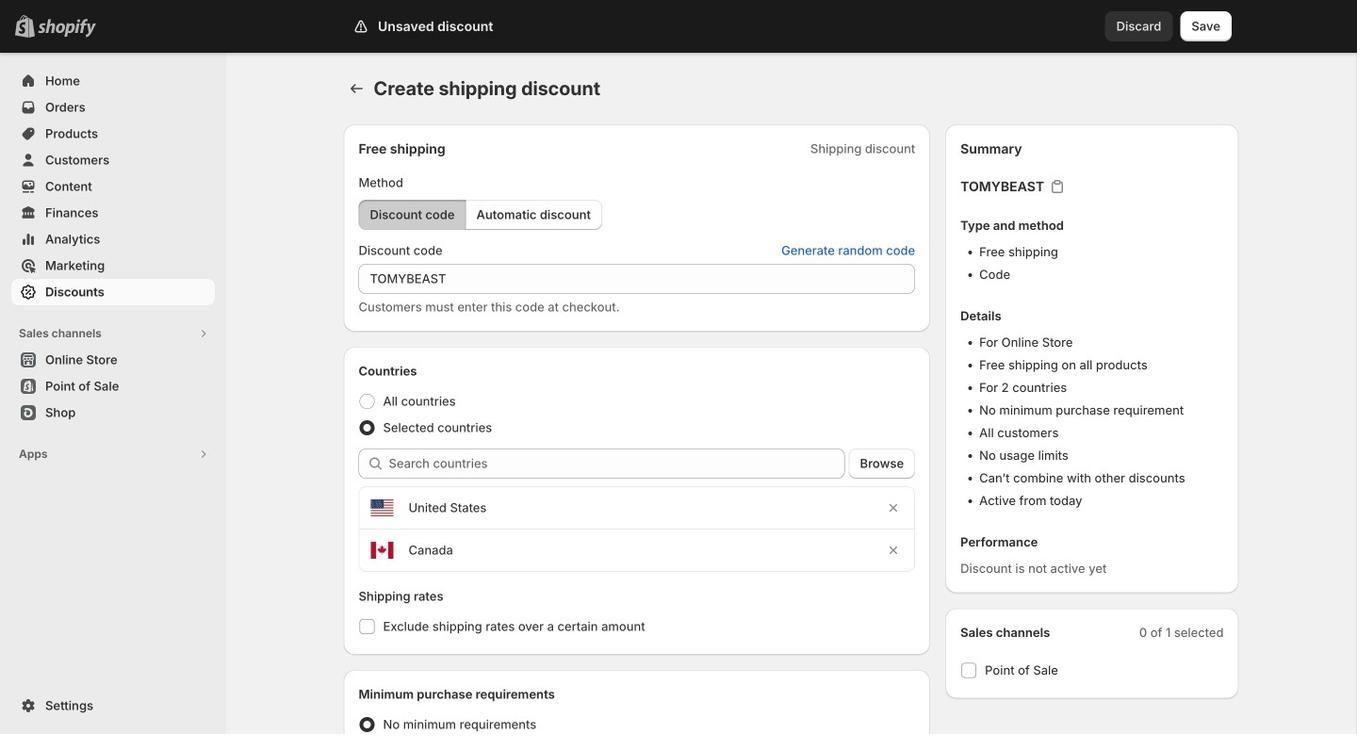 Task type: describe. For each thing, give the bounding box(es) containing it.
Search countries text field
[[389, 449, 845, 479]]



Task type: vqa. For each thing, say whether or not it's contained in the screenshot.
'Search countries' Text Box
yes



Task type: locate. For each thing, give the bounding box(es) containing it.
shopify image
[[38, 19, 96, 37]]

None text field
[[359, 264, 916, 294]]



